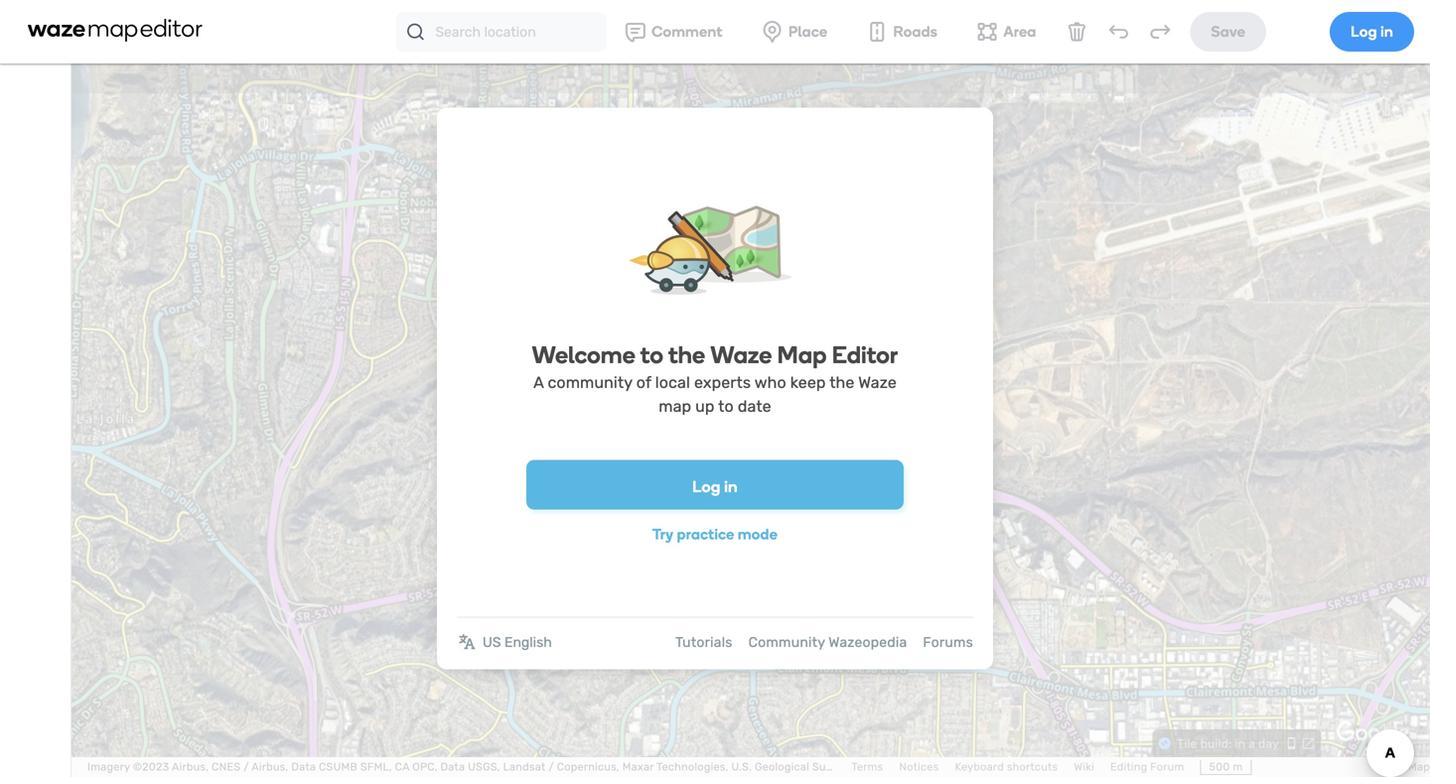 Task type: vqa. For each thing, say whether or not it's contained in the screenshot.
The Onsite Services at the left bottom of page
no



Task type: locate. For each thing, give the bounding box(es) containing it.
wazeopedia
[[829, 635, 907, 651]]

0 vertical spatial waze
[[711, 341, 772, 370]]

0 horizontal spatial the
[[668, 341, 705, 370]]

who
[[755, 374, 787, 392]]

to
[[640, 341, 664, 370], [718, 397, 734, 416]]

community wazeopedia link
[[749, 635, 907, 651]]

waze
[[711, 341, 772, 370], [858, 374, 897, 392]]

a
[[534, 374, 544, 392]]

the
[[668, 341, 705, 370], [830, 374, 855, 392]]

0 horizontal spatial to
[[640, 341, 664, 370]]

1 vertical spatial the
[[830, 374, 855, 392]]

to right up
[[718, 397, 734, 416]]

0 vertical spatial to
[[640, 341, 664, 370]]

1 horizontal spatial waze
[[858, 374, 897, 392]]

forums
[[923, 635, 973, 651]]

1 vertical spatial waze
[[858, 374, 897, 392]]

tutorials
[[675, 635, 733, 651]]

waze down editor
[[858, 374, 897, 392]]

waze up experts
[[711, 341, 772, 370]]

experts
[[694, 374, 751, 392]]

0 horizontal spatial waze
[[711, 341, 772, 370]]

1 vertical spatial to
[[718, 397, 734, 416]]

the up local
[[668, 341, 705, 370]]

log
[[693, 478, 721, 497]]

the right keep at the right of page
[[830, 374, 855, 392]]

to up of
[[640, 341, 664, 370]]

keep
[[790, 374, 826, 392]]

up
[[695, 397, 715, 416]]

welcome
[[532, 341, 636, 370]]

community
[[749, 635, 825, 651]]



Task type: describe. For each thing, give the bounding box(es) containing it.
map
[[777, 341, 827, 370]]

forums link
[[923, 635, 973, 651]]

local
[[655, 374, 690, 392]]

try
[[653, 526, 674, 544]]

community
[[548, 374, 632, 392]]

community wazeopedia
[[749, 635, 907, 651]]

editor
[[832, 341, 898, 370]]

0 vertical spatial the
[[668, 341, 705, 370]]

welcome to the waze map editor a community of local experts who keep the waze map up to date
[[532, 341, 898, 416]]

log in link
[[526, 460, 904, 510]]

practice
[[677, 526, 735, 544]]

try practice mode link
[[653, 526, 778, 544]]

in
[[724, 478, 738, 497]]

mode
[[738, 526, 778, 544]]

date
[[738, 397, 772, 416]]

of
[[636, 374, 651, 392]]

1 horizontal spatial the
[[830, 374, 855, 392]]

tutorials link
[[675, 635, 733, 651]]

log in
[[693, 478, 738, 497]]

try practice mode
[[653, 526, 778, 544]]

map
[[659, 397, 692, 416]]

1 horizontal spatial to
[[718, 397, 734, 416]]



